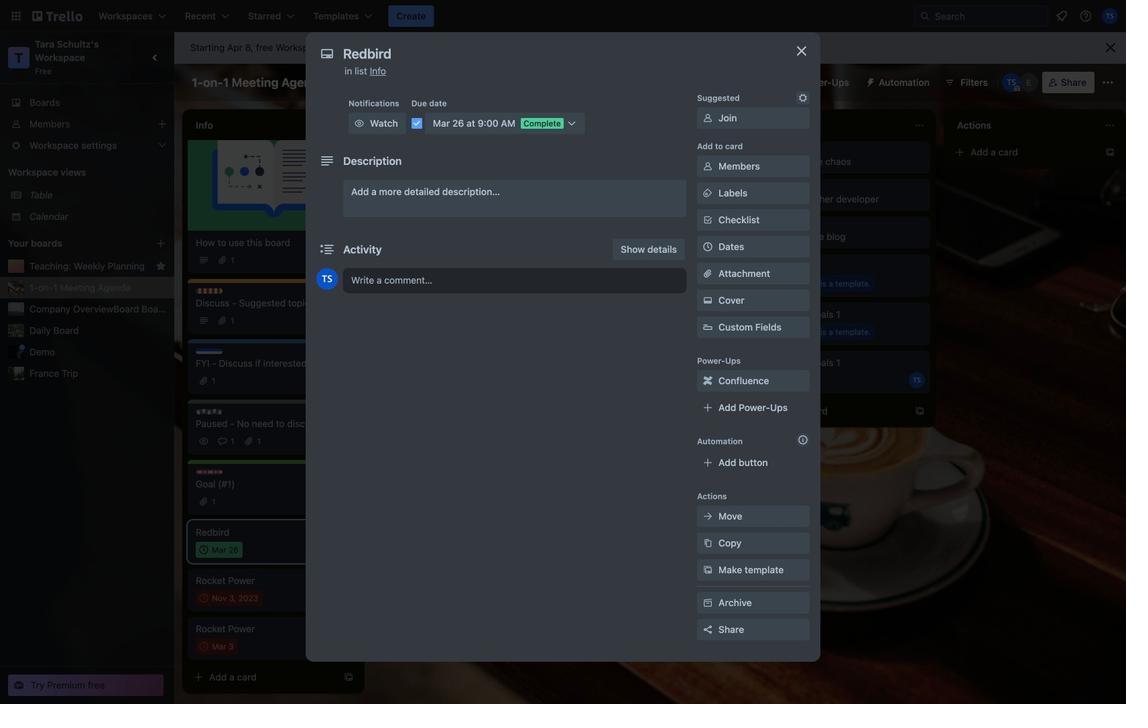 Task type: locate. For each thing, give the bounding box(es) containing it.
tara schultz (taraschultz7) image
[[1002, 73, 1021, 92], [317, 268, 338, 290], [909, 372, 925, 388]]

1 horizontal spatial sm image
[[701, 111, 715, 125]]

2 vertical spatial tara schultz (taraschultz7) image
[[909, 372, 925, 388]]

color: red, title: "blocker" element
[[386, 147, 413, 152]]

1 vertical spatial create from template… image
[[724, 237, 735, 247]]

sm image
[[797, 91, 810, 105], [701, 160, 715, 173], [701, 186, 715, 200], [701, 294, 715, 307], [701, 510, 715, 523], [701, 536, 715, 550], [701, 563, 715, 577], [701, 596, 715, 610]]

1 vertical spatial tara schultz (taraschultz7) image
[[317, 268, 338, 290]]

color: blue, title: "fyi" element
[[196, 349, 223, 354]]

None checkbox
[[196, 542, 243, 558], [196, 590, 262, 606], [196, 638, 238, 655], [196, 542, 243, 558], [196, 590, 262, 606], [196, 638, 238, 655]]

Write a comment text field
[[343, 268, 687, 292]]

color: pink, title: "goal" element
[[767, 147, 794, 152], [767, 222, 794, 227], [196, 469, 223, 475]]

2 horizontal spatial tara schultz (taraschultz7) image
[[1002, 73, 1021, 92]]

0 vertical spatial create from template… image
[[1105, 147, 1116, 158]]

0 horizontal spatial sm image
[[353, 117, 366, 130]]

Mark due date as complete checkbox
[[412, 118, 422, 129]]

0 vertical spatial tara schultz (taraschultz7) image
[[1002, 73, 1021, 92]]

color: orange, title: "discuss" element
[[196, 288, 223, 294]]

add board image
[[156, 238, 166, 249]]

2 vertical spatial create from template… image
[[343, 672, 354, 683]]

create from template… image
[[1105, 147, 1116, 158], [724, 237, 735, 247], [343, 672, 354, 683]]

Search field
[[915, 5, 1049, 27]]

None text field
[[337, 42, 779, 66]]

search image
[[920, 11, 931, 21]]

color: black, title: "paused" element
[[196, 409, 223, 414]]

1 vertical spatial color: pink, title: "goal" element
[[767, 222, 794, 227]]

sm image
[[860, 72, 879, 91], [701, 111, 715, 125], [353, 117, 366, 130]]



Task type: describe. For each thing, give the bounding box(es) containing it.
create from template… image
[[915, 406, 925, 416]]

2 horizontal spatial sm image
[[860, 72, 879, 91]]

Board name text field
[[185, 72, 332, 93]]

0 vertical spatial color: pink, title: "goal" element
[[767, 147, 794, 152]]

ethanhunt1 (ethanhunt117) image
[[1020, 73, 1039, 92]]

0 horizontal spatial create from template… image
[[343, 672, 354, 683]]

close dialog image
[[794, 43, 810, 59]]

0 notifications image
[[1054, 8, 1070, 24]]

1 horizontal spatial create from template… image
[[724, 237, 735, 247]]

starred icon image
[[156, 261, 166, 272]]

2 horizontal spatial create from template… image
[[1105, 147, 1116, 158]]

mark due date as complete image
[[412, 118, 422, 129]]

2 vertical spatial color: pink, title: "goal" element
[[196, 469, 223, 475]]

tara schultz (taraschultz7) image
[[1102, 8, 1119, 24]]

0 horizontal spatial tara schultz (taraschultz7) image
[[317, 268, 338, 290]]

show menu image
[[1102, 76, 1115, 89]]

primary element
[[0, 0, 1127, 32]]

open information menu image
[[1080, 9, 1093, 23]]

1 horizontal spatial tara schultz (taraschultz7) image
[[909, 372, 925, 388]]

your boards with 6 items element
[[8, 235, 135, 251]]



Task type: vqa. For each thing, say whether or not it's contained in the screenshot.
board image
no



